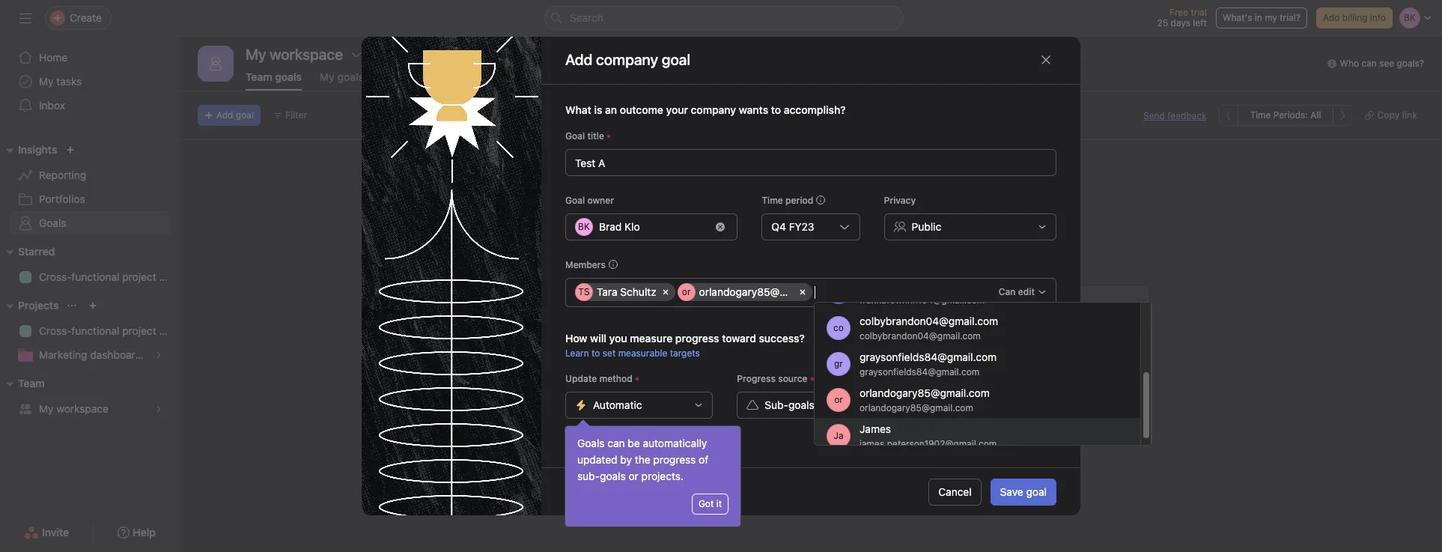 Task type: describe. For each thing, give the bounding box(es) containing it.
my goals link
[[320, 70, 364, 91]]

my tasks
[[39, 75, 82, 88]]

can edit button
[[993, 281, 1054, 302]]

required image for measurement
[[969, 374, 978, 383]]

measurable
[[619, 347, 668, 359]]

plan for cross-functional project plan link within the projects element
[[159, 324, 180, 337]]

Enter goal name text field
[[566, 149, 1057, 176]]

access
[[898, 200, 932, 213]]

or inside cell
[[682, 286, 691, 297]]

add for add your company mission to align your work and stay inspired. only members with full access can edit.
[[474, 200, 494, 213]]

add goal
[[217, 109, 254, 121]]

goal owner
[[566, 195, 614, 206]]

risk
[[1085, 301, 1100, 312]]

how will you measure progress toward success? learn to set measurable targets
[[566, 332, 805, 359]]

klo
[[625, 220, 640, 233]]

time period
[[762, 195, 814, 206]]

insights
[[18, 143, 57, 156]]

the
[[635, 453, 651, 466]]

send
[[1144, 110, 1166, 121]]

functional for cross-functional project plan link within the projects element
[[71, 324, 119, 337]]

goals inside goals can be automatically updated by the progress of sub-goals or projects.
[[600, 470, 626, 482]]

title
[[588, 130, 605, 141]]

wants
[[739, 103, 769, 116]]

none text field inside add company goal dialog
[[815, 283, 826, 301]]

what is an outcome your company wants to accomplish?
[[566, 103, 846, 116]]

source
[[779, 373, 808, 384]]

my workspace link
[[9, 397, 171, 421]]

what's in my trial?
[[1223, 12, 1301, 23]]

james option
[[815, 418, 1141, 454]]

public
[[912, 220, 942, 233]]

save
[[1001, 485, 1024, 498]]

info
[[1371, 12, 1387, 23]]

pt. i
[[486, 300, 506, 313]]

to inside how will you measure progress toward success? learn to set measurable targets
[[592, 347, 600, 359]]

james james.peterson1902@gmail.com
[[860, 423, 997, 450]]

edit.
[[955, 200, 976, 213]]

who can see goals?
[[1340, 58, 1425, 69]]

row inside add company goal dialog
[[575, 283, 993, 305]]

progress
[[737, 373, 776, 384]]

toggle owner popover image
[[1119, 338, 1136, 356]]

update method
[[566, 373, 633, 384]]

company inside dialog
[[691, 103, 737, 116]]

automatic button
[[566, 392, 713, 419]]

ja
[[834, 430, 844, 441]]

can for goals can be automatically updated by the progress of sub-goals or projects.
[[608, 437, 625, 450]]

your down mission title text box
[[496, 200, 518, 213]]

my for my workspace
[[39, 402, 54, 415]]

Mission title text field
[[465, 152, 540, 187]]

see
[[1380, 58, 1395, 69]]

cancel button
[[929, 479, 982, 506]]

edit
[[1019, 286, 1035, 297]]

required image for source
[[808, 374, 817, 383]]

required image for title
[[605, 132, 614, 141]]

projects button
[[0, 297, 59, 315]]

starred element
[[0, 238, 180, 292]]

got
[[699, 498, 714, 509]]

home
[[39, 51, 68, 64]]

to accomplish?
[[772, 103, 846, 116]]

your right align
[[646, 200, 667, 213]]

goals for sub-goals
[[789, 398, 815, 411]]

goals can be automatically updated by the progress of sub-goals or projects. tooltip
[[566, 422, 741, 527]]

goals can be automatically updated by the progress of sub-goals or projects.
[[578, 437, 709, 482]]

cross-functional project plan inside starred element
[[39, 270, 180, 283]]

pt.
[[486, 300, 500, 313]]

owner
[[588, 195, 614, 206]]

send feedback link
[[1144, 109, 1207, 122]]

portfolios
[[39, 193, 85, 205]]

2 project from the top
[[122, 324, 156, 337]]

outcome
[[620, 103, 664, 116]]

team for team
[[18, 377, 45, 390]]

colbybrandon04@gmail.com inside colbybrandon04@gmail.com colbybrandon04@gmail.com
[[860, 330, 981, 342]]

what
[[566, 103, 592, 116]]

marketing dashboards
[[39, 348, 147, 361]]

add for add company goal
[[566, 51, 593, 68]]

home link
[[9, 46, 171, 70]]

starred button
[[0, 243, 55, 261]]

learn to set measurable targets link
[[566, 347, 700, 359]]

invite
[[42, 526, 69, 539]]

got it button
[[692, 494, 729, 515]]

free
[[1170, 7, 1189, 18]]

inbox link
[[9, 94, 171, 118]]

tara
[[597, 285, 618, 298]]

insights element
[[0, 136, 180, 238]]

project inside starred element
[[122, 270, 156, 283]]

orlandogary85@gmail.com for orlandogary85@gmail.com
[[699, 285, 830, 298]]

james
[[860, 423, 892, 435]]

my for my tasks
[[39, 75, 54, 88]]

fy23
[[789, 220, 815, 233]]

add for add goal
[[217, 109, 233, 121]]

gr
[[835, 358, 844, 369]]

insights button
[[0, 141, 57, 159]]

add your company mission to align your work and stay inspired. only members with full access can edit.
[[474, 200, 976, 213]]

my workspace
[[39, 402, 109, 415]]

my workspace
[[246, 46, 343, 63]]

updated
[[578, 453, 618, 466]]

1 graysonfields84@gmail.com from the top
[[860, 351, 997, 363]]

orlandogary85@gmail.com for orlandogary85@gmail.com orlandogary85@gmail.com
[[860, 387, 990, 399]]

co
[[834, 322, 844, 333]]

1 horizontal spatial can
[[934, 200, 952, 213]]

invite button
[[14, 519, 79, 546]]

goals inside goals can be automatically updated by the progress of sub-goals or projects.
[[578, 437, 605, 450]]

sub-
[[578, 470, 600, 482]]

add for add billing info
[[1324, 12, 1341, 23]]

is
[[594, 103, 603, 116]]

goals for my goals
[[338, 70, 364, 83]]

james.peterson1902@gmail.com
[[860, 438, 997, 450]]

my tasks link
[[9, 70, 171, 94]]

1 vertical spatial goals
[[474, 252, 520, 273]]

time
[[762, 195, 784, 206]]

full
[[880, 200, 895, 213]]

goal title
[[566, 130, 605, 141]]

by
[[621, 453, 632, 466]]

progress source
[[737, 373, 808, 384]]

measure
[[630, 332, 673, 344]]

1 horizontal spatial to
[[607, 200, 617, 213]]

cross-functional project plan link inside starred element
[[9, 265, 180, 289]]



Task type: vqa. For each thing, say whether or not it's contained in the screenshot.
Progress
yes



Task type: locate. For each thing, give the bounding box(es) containing it.
add inside add billing info button
[[1324, 12, 1341, 23]]

copy link
[[1378, 109, 1418, 121]]

1 horizontal spatial required image
[[969, 374, 978, 383]]

1 required image from the left
[[633, 374, 642, 383]]

cross-functional project plan inside projects element
[[39, 324, 180, 337]]

1 vertical spatial team
[[18, 377, 45, 390]]

2 horizontal spatial or
[[835, 394, 843, 405]]

2 vertical spatial goals
[[578, 437, 605, 450]]

members
[[809, 200, 854, 213]]

with
[[857, 200, 877, 213]]

got it
[[699, 498, 722, 509]]

0 horizontal spatial goals
[[39, 217, 66, 229]]

starred
[[18, 245, 55, 258]]

1 vertical spatial required image
[[808, 374, 817, 383]]

2 cross-functional project plan from the top
[[39, 324, 180, 337]]

progress
[[676, 332, 720, 344], [654, 453, 696, 466]]

goal left owner
[[566, 195, 585, 206]]

graysonfields84@gmail.com up orlandogary85@gmail.com orlandogary85@gmail.com
[[860, 366, 980, 378]]

goals link
[[9, 211, 171, 235]]

1 functional from the top
[[71, 270, 119, 283]]

graysonfields84@gmail.com up measurement
[[860, 351, 997, 363]]

what's in my trial? button
[[1217, 7, 1308, 28]]

only
[[784, 200, 806, 213]]

members
[[566, 259, 606, 270]]

left
[[1194, 17, 1208, 28]]

required image down "an"
[[605, 132, 614, 141]]

tasks
[[56, 75, 82, 88]]

goals for team goals
[[275, 70, 302, 83]]

plan inside projects element
[[159, 324, 180, 337]]

tara schultz cell
[[575, 283, 676, 301]]

portfolios link
[[9, 187, 171, 211]]

1 vertical spatial can
[[934, 200, 952, 213]]

1 vertical spatial or
[[835, 394, 843, 405]]

0 horizontal spatial or
[[629, 470, 639, 482]]

2 horizontal spatial goals
[[578, 437, 605, 450]]

0 vertical spatial plan
[[159, 270, 180, 283]]

0 horizontal spatial company
[[521, 200, 565, 213]]

or inside goals can be automatically updated by the progress of sub-goals or projects.
[[629, 470, 639, 482]]

progress inside how will you measure progress toward success? learn to set measurable targets
[[676, 332, 720, 344]]

0 vertical spatial cross-
[[39, 270, 71, 283]]

0 vertical spatial orlandogary85@gmail.com
[[699, 285, 830, 298]]

cross- inside projects element
[[39, 324, 71, 337]]

an
[[605, 103, 617, 116]]

1 horizontal spatial required image
[[808, 374, 817, 383]]

1 goal from the top
[[566, 130, 585, 141]]

team down my workspace
[[246, 70, 272, 83]]

required image up orlandogary85@gmail.com orlandogary85@gmail.com
[[969, 374, 978, 383]]

cross- up marketing
[[39, 324, 71, 337]]

days
[[1171, 17, 1191, 28]]

row containing tara schultz
[[575, 283, 993, 305]]

hide sidebar image
[[19, 12, 31, 24]]

colbybrandon04@gmail.com up graysonfields84@gmail.com graysonfields84@gmail.com
[[860, 330, 981, 342]]

add company goal dialog
[[362, 36, 1081, 516]]

search list box
[[545, 6, 904, 30]]

orlandogary85@gmail.com cell
[[678, 283, 830, 301]]

goals?
[[1398, 58, 1425, 69]]

my inside teams element
[[39, 402, 54, 415]]

you
[[610, 332, 628, 344]]

orlandogary85@gmail.com inside orlandogary85@gmail.com cell
[[699, 285, 830, 298]]

0 vertical spatial cross-functional project plan
[[39, 270, 180, 283]]

add inside add company goal dialog
[[566, 51, 593, 68]]

trial
[[1191, 7, 1208, 18]]

reporting link
[[9, 163, 171, 187]]

orlandogary85@gmail.com up toward success?
[[699, 285, 830, 298]]

and
[[696, 200, 714, 213]]

1 vertical spatial cross-functional project plan link
[[9, 319, 180, 343]]

goals up updated
[[578, 437, 605, 450]]

save goal
[[1001, 485, 1047, 498]]

or right the schultz
[[682, 286, 691, 297]]

copy link button
[[1359, 105, 1425, 126]]

0 vertical spatial can
[[1362, 58, 1378, 69]]

feedback
[[1168, 110, 1207, 121]]

q4 fy23 button
[[762, 213, 860, 240]]

0 horizontal spatial to
[[592, 347, 600, 359]]

projects element
[[0, 292, 180, 370]]

privacy
[[884, 195, 916, 206]]

progress down automatically
[[654, 453, 696, 466]]

goals inside dropdown button
[[789, 398, 815, 411]]

orlandogary85@gmail.com up james james.peterson1902@gmail.com
[[860, 402, 974, 414]]

1 vertical spatial company
[[521, 200, 565, 213]]

0 horizontal spatial goal
[[236, 109, 254, 121]]

1 project from the top
[[122, 270, 156, 283]]

goal for goal owner
[[566, 195, 585, 206]]

functional inside projects element
[[71, 324, 119, 337]]

0 vertical spatial company
[[691, 103, 737, 116]]

team goals
[[246, 70, 302, 83]]

2 horizontal spatial can
[[1362, 58, 1378, 69]]

remove image
[[717, 222, 726, 231]]

0 horizontal spatial can
[[608, 437, 625, 450]]

goal
[[566, 130, 585, 141], [566, 195, 585, 206]]

2 required image from the left
[[969, 374, 978, 383]]

how
[[566, 332, 588, 344]]

can for who can see goals?
[[1362, 58, 1378, 69]]

will
[[590, 332, 607, 344]]

1 vertical spatial goal
[[566, 195, 585, 206]]

link
[[1403, 109, 1418, 121]]

1 vertical spatial project
[[122, 324, 156, 337]]

2 functional from the top
[[71, 324, 119, 337]]

goal left title
[[566, 130, 585, 141]]

at risk • 0%
[[1073, 301, 1125, 312]]

goal right save
[[1027, 485, 1047, 498]]

0 vertical spatial progress
[[676, 332, 720, 344]]

can left be
[[608, 437, 625, 450]]

sub-goals
[[765, 398, 815, 411]]

2 vertical spatial can
[[608, 437, 625, 450]]

ts
[[579, 286, 590, 297]]

project down goals link
[[122, 270, 156, 283]]

can inside goals can be automatically updated by the progress of sub-goals or projects.
[[608, 437, 625, 450]]

in
[[1255, 12, 1263, 23]]

plan inside starred element
[[159, 270, 180, 283]]

2 vertical spatial orlandogary85@gmail.com
[[860, 402, 974, 414]]

1 cross-functional project plan link from the top
[[9, 265, 180, 289]]

can left edit.
[[934, 200, 952, 213]]

1 horizontal spatial goals
[[474, 252, 520, 273]]

graysonfields84@gmail.com inside graysonfields84@gmail.com graysonfields84@gmail.com
[[860, 366, 980, 378]]

2 graysonfields84@gmail.com from the top
[[860, 366, 980, 378]]

required image up the sub-goals dropdown button
[[808, 374, 817, 383]]

your right outcome
[[666, 103, 688, 116]]

0 vertical spatial graysonfields84@gmail.com
[[860, 351, 997, 363]]

0 vertical spatial goals
[[39, 217, 66, 229]]

add billing info
[[1324, 12, 1387, 23]]

1 vertical spatial goal
[[1027, 485, 1047, 498]]

1 horizontal spatial goal
[[1027, 485, 1047, 498]]

who
[[1340, 58, 1360, 69]]

inspired.
[[740, 200, 781, 213]]

1 vertical spatial progress
[[654, 453, 696, 466]]

colbybrandon04@gmail.com down frankbrownnn104@gmail.com
[[860, 315, 999, 327]]

functional inside starred element
[[71, 270, 119, 283]]

row
[[575, 283, 993, 305]]

stay
[[717, 200, 737, 213]]

tara schultz
[[597, 285, 657, 298]]

cross-functional project plan link
[[9, 265, 180, 289], [9, 319, 180, 343]]

company goal
[[596, 51, 691, 68]]

or down gr
[[835, 394, 843, 405]]

mission
[[568, 200, 604, 213]]

my left tasks
[[39, 75, 54, 88]]

1 vertical spatial orlandogary85@gmail.com
[[860, 387, 990, 399]]

my down my workspace
[[320, 70, 335, 83]]

0 vertical spatial project
[[122, 270, 156, 283]]

goal for add goal
[[236, 109, 254, 121]]

team inside dropdown button
[[18, 377, 45, 390]]

project
[[122, 270, 156, 283], [122, 324, 156, 337]]

1 horizontal spatial or
[[682, 286, 691, 297]]

goal down team goals link
[[236, 109, 254, 121]]

goals down portfolios
[[39, 217, 66, 229]]

2 vertical spatial or
[[629, 470, 639, 482]]

my
[[1265, 12, 1278, 23]]

2 cross- from the top
[[39, 324, 71, 337]]

team down marketing
[[18, 377, 45, 390]]

0 vertical spatial goal
[[236, 109, 254, 121]]

required image down learn to set measurable targets link
[[633, 374, 642, 383]]

0 vertical spatial cross-functional project plan link
[[9, 265, 180, 289]]

schultz
[[621, 285, 657, 298]]

graysonfields84@gmail.com graysonfields84@gmail.com
[[860, 351, 997, 378]]

i
[[503, 300, 506, 313]]

1 plan from the top
[[159, 270, 180, 283]]

2 plan from the top
[[159, 324, 180, 337]]

add company goal
[[566, 51, 691, 68]]

your
[[666, 103, 688, 116], [496, 200, 518, 213], [646, 200, 667, 213]]

company left 'wants'
[[691, 103, 737, 116]]

0 vertical spatial colbybrandon04@gmail.com
[[860, 315, 999, 327]]

your inside add company goal dialog
[[666, 103, 688, 116]]

be
[[628, 437, 640, 450]]

marketing
[[39, 348, 87, 361]]

progress up targets
[[676, 332, 720, 344]]

public button
[[884, 213, 1057, 240]]

cross- inside starred element
[[39, 270, 71, 283]]

orlandogary85@gmail.com inside orlandogary85@gmail.com orlandogary85@gmail.com
[[860, 402, 974, 414]]

cancel
[[939, 485, 972, 498]]

1 horizontal spatial company
[[691, 103, 737, 116]]

q4 fy23
[[772, 220, 815, 233]]

0%
[[1111, 301, 1125, 312]]

project up dashboards
[[122, 324, 156, 337]]

0 horizontal spatial required image
[[633, 374, 642, 383]]

to left align
[[607, 200, 617, 213]]

team for team goals
[[246, 70, 272, 83]]

1 cross- from the top
[[39, 270, 71, 283]]

teams element
[[0, 370, 180, 424]]

company left the mission
[[521, 200, 565, 213]]

period
[[786, 195, 814, 206]]

brad klo
[[599, 220, 640, 233]]

2 cross-functional project plan link from the top
[[9, 319, 180, 343]]

my down team dropdown button
[[39, 402, 54, 415]]

2 colbybrandon04@gmail.com from the top
[[860, 330, 981, 342]]

1 cross-functional project plan from the top
[[39, 270, 180, 283]]

cross-functional project plan link up marketing dashboards on the left bottom of the page
[[9, 319, 180, 343]]

cross-functional project plan link inside projects element
[[9, 319, 180, 343]]

0 vertical spatial goal
[[566, 130, 585, 141]]

•
[[1103, 301, 1108, 312]]

None text field
[[815, 283, 826, 301]]

add inside add goal button
[[217, 109, 233, 121]]

goals
[[275, 70, 302, 83], [338, 70, 364, 83], [789, 398, 815, 411], [600, 470, 626, 482]]

1 vertical spatial functional
[[71, 324, 119, 337]]

0 vertical spatial functional
[[71, 270, 119, 283]]

goal inside save goal button
[[1027, 485, 1047, 498]]

q4
[[772, 220, 787, 233]]

save goal button
[[991, 479, 1057, 506]]

0 horizontal spatial team
[[18, 377, 45, 390]]

orlandogary85@gmail.com orlandogary85@gmail.com
[[860, 387, 990, 414]]

1 vertical spatial plan
[[159, 324, 180, 337]]

goal for save goal
[[1027, 485, 1047, 498]]

it
[[717, 498, 722, 509]]

functional down goals link
[[71, 270, 119, 283]]

search button
[[545, 6, 904, 30]]

plan for cross-functional project plan link within the starred element
[[159, 270, 180, 283]]

add goal button
[[198, 105, 261, 126]]

1 vertical spatial graysonfields84@gmail.com
[[860, 366, 980, 378]]

cross-functional project plan link up projects element
[[9, 265, 180, 289]]

goals up pt. i
[[474, 252, 520, 273]]

goal for goal title
[[566, 130, 585, 141]]

2 goal from the top
[[566, 195, 585, 206]]

my for my goals
[[320, 70, 335, 83]]

1 vertical spatial cross-
[[39, 324, 71, 337]]

goals inside insights element
[[39, 217, 66, 229]]

cross- down "starred"
[[39, 270, 71, 283]]

cross-functional project plan down goals link
[[39, 270, 180, 283]]

orlandogary85@gmail.com down measurement
[[860, 387, 990, 399]]

0 vertical spatial required image
[[605, 132, 614, 141]]

required image
[[605, 132, 614, 141], [808, 374, 817, 383]]

update
[[566, 373, 597, 384]]

inbox
[[39, 99, 65, 112]]

functional for cross-functional project plan link within the starred element
[[71, 270, 119, 283]]

measurement
[[909, 373, 969, 384]]

0 vertical spatial team
[[246, 70, 272, 83]]

goal inside add goal button
[[236, 109, 254, 121]]

0 horizontal spatial required image
[[605, 132, 614, 141]]

goals
[[39, 217, 66, 229], [474, 252, 520, 273], [578, 437, 605, 450]]

1 colbybrandon04@gmail.com from the top
[[860, 315, 999, 327]]

or down by
[[629, 470, 639, 482]]

global element
[[0, 37, 180, 127]]

1 vertical spatial colbybrandon04@gmail.com
[[860, 330, 981, 342]]

required image for update method
[[633, 374, 642, 383]]

sub-goals button
[[737, 392, 885, 419]]

dashboards
[[90, 348, 147, 361]]

my inside global element
[[39, 75, 54, 88]]

billing
[[1343, 12, 1368, 23]]

1 horizontal spatial team
[[246, 70, 272, 83]]

0 vertical spatial or
[[682, 286, 691, 297]]

0 vertical spatial to
[[607, 200, 617, 213]]

1 vertical spatial cross-functional project plan
[[39, 324, 180, 337]]

to left 'set'
[[592, 347, 600, 359]]

required image
[[633, 374, 642, 383], [969, 374, 978, 383]]

progress inside goals can be automatically updated by the progress of sub-goals or projects.
[[654, 453, 696, 466]]

graysonfields84@gmail.com
[[860, 351, 997, 363], [860, 366, 980, 378]]

functional up marketing dashboards on the left bottom of the page
[[71, 324, 119, 337]]

can left the see
[[1362, 58, 1378, 69]]

1 vertical spatial to
[[592, 347, 600, 359]]

cross-functional project plan up dashboards
[[39, 324, 180, 337]]

close this dialog image
[[1041, 54, 1053, 66]]



